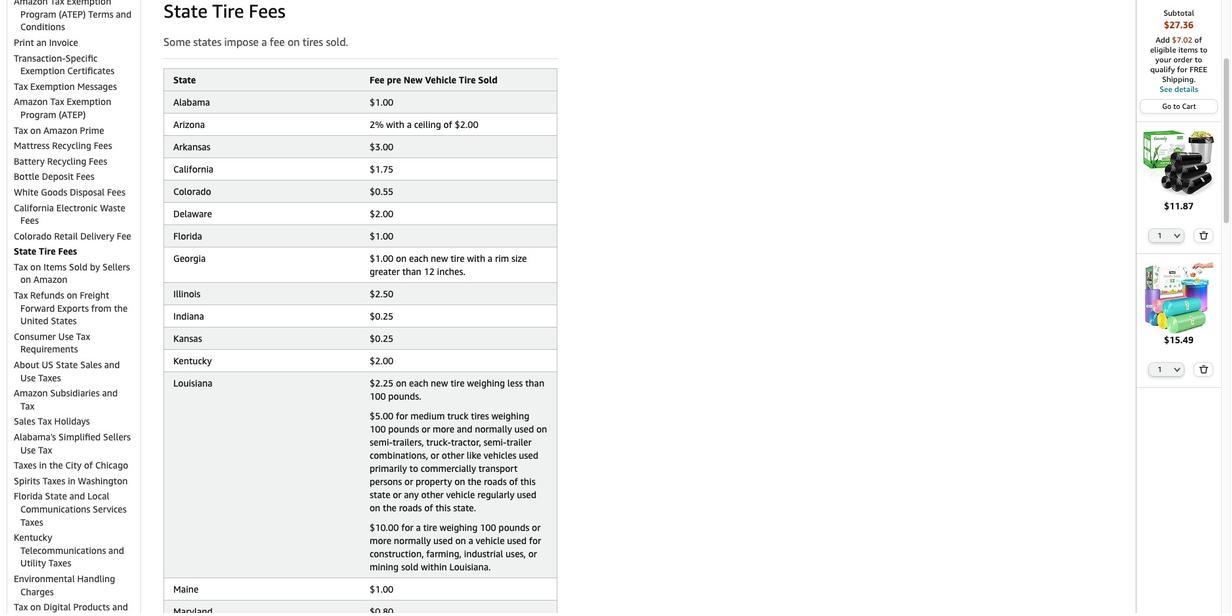 Task type: describe. For each thing, give the bounding box(es) containing it.
1 horizontal spatial sold
[[478, 74, 498, 86]]

refunds
[[30, 290, 64, 301]]

see details
[[1160, 84, 1198, 94]]

arkansas
[[173, 141, 211, 153]]

$3.00
[[370, 141, 394, 153]]

used up uses,
[[507, 535, 527, 547]]

louisiana.
[[449, 562, 491, 573]]

prime
[[80, 124, 104, 136]]

$1.00 on each new tire with a rim size greater than 12 inches.
[[370, 253, 527, 277]]

of inside amazon tax exemption program (atep) terms and conditions print an invoice transaction-specific exemption certificates tax exemption messages amazon tax exemption program (atep) tax on amazon prime mattress recycling fees battery recycling fees bottle deposit fees white goods disposal fees california electronic waste fees colorado retail delivery fee state tire fees tax on items sold by sellers on amazon tax refunds on freight forward exports from the united states consumer use tax requirements about us state sales and use taxes amazon subsidiaries and tax sales tax holidays alabama's simplified sellers use tax taxes in the city of chicago spirits taxes in washington florida state and local communications services taxes kentucky telecommunications and utility taxes environmental handling charges tax on digital products and
[[84, 460, 93, 471]]

telecommunications
[[20, 545, 106, 556]]

consumer use tax requirements link
[[14, 331, 90, 355]]

bottle deposit fees link
[[14, 171, 94, 182]]

a inside $1.00 on each new tire with a rim size greater than 12 inches.
[[488, 253, 493, 264]]

invoice
[[49, 37, 78, 48]]

used right 'regularly'
[[517, 489, 536, 501]]

0 horizontal spatial with
[[386, 119, 404, 130]]

tax up conditions
[[50, 0, 64, 7]]

farming,
[[426, 549, 462, 560]]

$10.00
[[370, 522, 399, 533]]

and right terms
[[116, 8, 132, 20]]

0 horizontal spatial this
[[436, 503, 451, 514]]

of down transport
[[509, 476, 518, 487]]

used down trailer
[[519, 450, 538, 461]]

dropdown image for $11.87
[[1174, 233, 1181, 238]]

1.2 gallon/330pcs strong trash bags colorful clear garbage bags by teivio, bathroom trash can bin liners, small plastic bags for home office kitchen, multicolor image
[[1143, 262, 1215, 334]]

a left fee
[[261, 35, 267, 49]]

used up trailer
[[514, 424, 534, 435]]

of eligible items to your order to qualify for free shipping.
[[1150, 35, 1208, 84]]

$1.75
[[370, 164, 394, 175]]

amazon down "tax exemption messages" link at left
[[14, 96, 48, 107]]

kentucky inside amazon tax exemption program (atep) terms and conditions print an invoice transaction-specific exemption certificates tax exemption messages amazon tax exemption program (atep) tax on amazon prime mattress recycling fees battery recycling fees bottle deposit fees white goods disposal fees california electronic waste fees colorado retail delivery fee state tire fees tax on items sold by sellers on amazon tax refunds on freight forward exports from the united states consumer use tax requirements about us state sales and use taxes amazon subsidiaries and tax sales tax holidays alabama's simplified sellers use tax taxes in the city of chicago spirits taxes in washington florida state and local communications services taxes kentucky telecommunications and utility taxes environmental handling charges tax on digital products and
[[14, 532, 52, 543]]

and up handling at the left bottom
[[108, 545, 124, 556]]

from
[[91, 302, 111, 314]]

2%
[[370, 119, 384, 130]]

of inside of eligible items to your order to qualify for free shipping.
[[1195, 35, 1202, 45]]

spirits taxes in washington link
[[14, 475, 128, 486]]

normally inside $5.00 for medium truck tires weighing 100 pounds or more and normally used on semi-trailers,                      truck-tractor, semi-trailer combinations, or other like vehicles used primarily to                      commercially transport persons or property on the roads of this state or any other                      vehicle regularly used on the roads of this state.
[[475, 424, 512, 435]]

alabama's
[[14, 431, 56, 443]]

kentucky telecommunications and utility taxes link
[[14, 532, 124, 569]]

print
[[14, 37, 34, 48]]

california inside amazon tax exemption program (atep) terms and conditions print an invoice transaction-specific exemption certificates tax exemption messages amazon tax exemption program (atep) tax on amazon prime mattress recycling fees battery recycling fees bottle deposit fees white goods disposal fees california electronic waste fees colorado retail delivery fee state tire fees tax on items sold by sellers on amazon tax refunds on freight forward exports from the united states consumer use tax requirements about us state sales and use taxes amazon subsidiaries and tax sales tax holidays alabama's simplified sellers use tax taxes in the city of chicago spirits taxes in washington florida state and local communications services taxes kentucky telecommunications and utility taxes environmental handling charges tax on digital products and
[[14, 202, 54, 213]]

messages
[[77, 81, 117, 92]]

simplified
[[58, 431, 101, 443]]

delete image
[[1199, 231, 1209, 239]]

and down 'spirits taxes in washington' link
[[69, 491, 85, 502]]

each for pounds.
[[409, 378, 428, 389]]

size
[[511, 253, 527, 264]]

for inside $5.00 for medium truck tires weighing 100 pounds or more and normally used on semi-trailers,                      truck-tractor, semi-trailer combinations, or other like vehicles used primarily to                      commercially transport persons or property on the roads of this state or any other                      vehicle regularly used on the roads of this state.
[[396, 411, 408, 422]]

1 program from the top
[[20, 8, 56, 20]]

amazon down about
[[14, 388, 48, 399]]

transaction-specific exemption certificates link
[[14, 52, 115, 76]]

property
[[416, 476, 452, 487]]

sold.
[[326, 35, 348, 49]]

pounds inside $5.00 for medium truck tires weighing 100 pounds or more and normally used on semi-trailers,                      truck-tractor, semi-trailer combinations, or other like vehicles used primarily to                      commercially transport persons or property on the roads of this state or any other                      vehicle regularly used on the roads of this state.
[[388, 424, 419, 435]]

terms
[[88, 8, 113, 20]]

$1.00 for maine
[[370, 584, 394, 595]]

charges
[[20, 586, 54, 597]]

spirits
[[14, 475, 40, 486]]

tax down "charges"
[[14, 602, 28, 613]]

amazon tax exemption program (atep) link
[[14, 96, 111, 120]]

forward
[[20, 302, 55, 314]]

used up farming,
[[433, 535, 453, 547]]

tax up the forward
[[14, 290, 28, 301]]

truck
[[447, 411, 469, 422]]

state up communications at left
[[45, 491, 67, 502]]

1 vertical spatial recycling
[[47, 155, 86, 167]]

like
[[467, 450, 481, 461]]

0 horizontal spatial in
[[39, 460, 47, 471]]

a up industrial
[[468, 535, 473, 547]]

transaction-
[[14, 52, 65, 63]]

1 (atep) from the top
[[59, 8, 86, 20]]

your
[[1156, 55, 1172, 64]]

vehicle
[[425, 74, 456, 86]]

more inside $10.00 for a tire weighing 100 pounds or more normally used on a vehicle used for construction, farming, industrial uses, or mining sold within louisiana.
[[370, 535, 391, 547]]

commercially
[[421, 463, 476, 474]]

within
[[421, 562, 447, 573]]

than inside $2.25 on each new tire weighing less than 100 pounds.
[[525, 378, 544, 389]]

and right products
[[112, 602, 128, 613]]

colorado inside amazon tax exemption program (atep) terms and conditions print an invoice transaction-specific exemption certificates tax exemption messages amazon tax exemption program (atep) tax on amazon prime mattress recycling fees battery recycling fees bottle deposit fees white goods disposal fees california electronic waste fees colorado retail delivery fee state tire fees tax on items sold by sellers on amazon tax refunds on freight forward exports from the united states consumer use tax requirements about us state sales and use taxes amazon subsidiaries and tax sales tax holidays alabama's simplified sellers use tax taxes in the city of chicago spirits taxes in washington florida state and local communications services taxes kentucky telecommunications and utility taxes environmental handling charges tax on digital products and
[[14, 230, 52, 241]]

state up some
[[164, 0, 207, 22]]

conditions
[[20, 21, 65, 32]]

the left city
[[49, 460, 63, 471]]

products
[[73, 602, 110, 613]]

industrial
[[464, 549, 503, 560]]

amazon down the items
[[33, 274, 67, 285]]

pounds.
[[388, 391, 421, 402]]

handling
[[77, 573, 115, 584]]

tax on digital products and link
[[14, 602, 128, 613]]

retail
[[54, 230, 78, 241]]

1 horizontal spatial fee
[[370, 74, 385, 86]]

add
[[1156, 35, 1170, 45]]

1 horizontal spatial tire
[[212, 0, 244, 22]]

$0.25 for kansas
[[370, 333, 394, 344]]

100 inside $5.00 for medium truck tires weighing 100 pounds or more and normally used on semi-trailers,                      truck-tractor, semi-trailer combinations, or other like vehicles used primarily to                      commercially transport persons or property on the roads of this state or any other                      vehicle regularly used on the roads of this state.
[[370, 424, 386, 435]]

services
[[93, 504, 127, 515]]

white
[[14, 186, 38, 198]]

1 for $15.49
[[1158, 365, 1162, 374]]

subtotal $27.36
[[1164, 8, 1194, 30]]

1 horizontal spatial kentucky
[[173, 355, 212, 367]]

$27.36
[[1164, 19, 1194, 30]]

an
[[36, 37, 47, 48]]

1 for $11.87
[[1158, 231, 1162, 239]]

the down state
[[383, 503, 397, 514]]

2% with a ceiling of $2.00
[[370, 119, 479, 130]]

tax on items sold by sellers on amazon link
[[14, 261, 130, 285]]

trailer
[[507, 437, 532, 448]]

tax down states
[[76, 331, 90, 342]]

more inside $5.00 for medium truck tires weighing 100 pounds or more and normally used on semi-trailers,                      truck-tractor, semi-trailer combinations, or other like vehicles used primarily to                      commercially transport persons or property on the roads of this state or any other                      vehicle regularly used on the roads of this state.
[[433, 424, 454, 435]]

subsidiaries
[[50, 388, 100, 399]]

2 semi- from the left
[[484, 437, 507, 448]]

taxes down communications at left
[[20, 516, 43, 528]]

1 vertical spatial use
[[20, 372, 36, 383]]

vehicle inside $10.00 for a tire weighing 100 pounds or more normally used on a vehicle used for construction, farming, industrial uses, or mining sold within louisiana.
[[476, 535, 505, 547]]

0 vertical spatial california
[[173, 164, 214, 175]]

kansas
[[173, 333, 202, 344]]

regularly
[[477, 489, 514, 501]]

taxes down telecommunications
[[48, 558, 71, 569]]

new for with
[[431, 253, 448, 264]]

print an invoice link
[[14, 37, 78, 48]]

and right subsidiaries
[[102, 388, 118, 399]]

tire inside amazon tax exemption program (atep) terms and conditions print an invoice transaction-specific exemption certificates tax exemption messages amazon tax exemption program (atep) tax on amazon prime mattress recycling fees battery recycling fees bottle deposit fees white goods disposal fees california electronic waste fees colorado retail delivery fee state tire fees tax on items sold by sellers on amazon tax refunds on freight forward exports from the united states consumer use tax requirements about us state sales and use taxes amazon subsidiaries and tax sales tax holidays alabama's simplified sellers use tax taxes in the city of chicago spirits taxes in washington florida state and local communications services taxes kentucky telecommunications and utility taxes environmental handling charges tax on digital products and
[[39, 246, 56, 257]]

1 vertical spatial other
[[421, 489, 444, 501]]

united
[[20, 315, 48, 327]]

sold inside amazon tax exemption program (atep) terms and conditions print an invoice transaction-specific exemption certificates tax exemption messages amazon tax exemption program (atep) tax on amazon prime mattress recycling fees battery recycling fees bottle deposit fees white goods disposal fees california electronic waste fees colorado retail delivery fee state tire fees tax on items sold by sellers on amazon tax refunds on freight forward exports from the united states consumer use tax requirements about us state sales and use taxes amazon subsidiaries and tax sales tax holidays alabama's simplified sellers use tax taxes in the city of chicago spirits taxes in washington florida state and local communications services taxes kentucky telecommunications and utility taxes environmental handling charges tax on digital products and
[[69, 261, 88, 272]]

tax down "tax exemption messages" link at left
[[50, 96, 64, 107]]

and inside $5.00 for medium truck tires weighing 100 pounds or more and normally used on semi-trailers,                      truck-tractor, semi-trailer combinations, or other like vehicles used primarily to                      commercially transport persons or property on the roads of this state or any other                      vehicle regularly used on the roads of this state.
[[457, 424, 473, 435]]

alabama
[[173, 97, 210, 108]]

fee pre new vehicle tire sold
[[370, 74, 498, 86]]

$5.00
[[370, 411, 394, 422]]

chicago
[[95, 460, 128, 471]]

the up 'regularly'
[[468, 476, 481, 487]]

any
[[404, 489, 419, 501]]

by
[[90, 261, 100, 272]]

$2.00 for delaware
[[370, 208, 394, 220]]

florida inside amazon tax exemption program (atep) terms and conditions print an invoice transaction-specific exemption certificates tax exemption messages amazon tax exemption program (atep) tax on amazon prime mattress recycling fees battery recycling fees bottle deposit fees white goods disposal fees california electronic waste fees colorado retail delivery fee state tire fees tax on items sold by sellers on amazon tax refunds on freight forward exports from the united states consumer use tax requirements about us state sales and use taxes amazon subsidiaries and tax sales tax holidays alabama's simplified sellers use tax taxes in the city of chicago spirits taxes in washington florida state and local communications services taxes kentucky telecommunications and utility taxes environmental handling charges tax on digital products and
[[14, 491, 43, 502]]

of down property
[[424, 503, 433, 514]]

tax down alabama's
[[38, 444, 52, 455]]

illinois
[[173, 289, 201, 300]]

100 inside $10.00 for a tire weighing 100 pounds or more normally used on a vehicle used for construction, farming, industrial uses, or mining sold within louisiana.
[[480, 522, 496, 533]]

100 inside $2.25 on each new tire weighing less than 100 pounds.
[[370, 391, 386, 402]]

free
[[1190, 64, 1208, 74]]

sales tax holidays link
[[14, 416, 90, 427]]

some
[[164, 35, 191, 49]]

certificates
[[67, 65, 115, 76]]

tax left the items
[[14, 261, 28, 272]]

tires inside $5.00 for medium truck tires weighing 100 pounds or more and normally used on semi-trailers,                      truck-tractor, semi-trailer combinations, or other like vehicles used primarily to                      commercially transport persons or property on the roads of this state or any other                      vehicle regularly used on the roads of this state.
[[471, 411, 489, 422]]

items
[[43, 261, 67, 272]]

holidays
[[54, 416, 90, 427]]

exemption up amazon tax exemption program (atep) link
[[30, 81, 75, 92]]

transport
[[478, 463, 518, 474]]

weighing for tires
[[491, 411, 529, 422]]

$2.25 on each new tire weighing less than 100 pounds.
[[370, 378, 544, 402]]

alabama's simplified sellers use tax link
[[14, 431, 131, 455]]

0 vertical spatial tires
[[303, 35, 323, 49]]

state right us at the bottom left of page
[[56, 359, 78, 370]]

$10.00 for a tire weighing 100 pounds or more normally used on a vehicle used for construction, farming, industrial uses, or mining sold within louisiana.
[[370, 522, 541, 573]]

with inside $1.00 on each new tire with a rim size greater than 12 inches.
[[467, 253, 485, 264]]

a down any
[[416, 522, 421, 533]]

white goods disposal fees link
[[14, 186, 125, 198]]

mattress recycling fees link
[[14, 140, 112, 151]]

amazon up conditions
[[14, 0, 48, 7]]



Task type: vqa. For each thing, say whether or not it's contained in the screenshot.
each inside the $1.00 On Each New Tire With A Rim Size Greater Than 12 Inches.
yes



Task type: locate. For each thing, give the bounding box(es) containing it.
1 vertical spatial program
[[20, 109, 56, 120]]

1 1 from the top
[[1158, 231, 1162, 239]]

1 vertical spatial dropdown image
[[1174, 367, 1181, 372]]

less
[[507, 378, 523, 389]]

utility
[[20, 558, 46, 569]]

this left state.
[[436, 503, 451, 514]]

a left "rim"
[[488, 253, 493, 264]]

mattress
[[14, 140, 50, 151]]

fee
[[270, 35, 285, 49]]

1 new from the top
[[431, 253, 448, 264]]

amazon up the mattress recycling fees link
[[43, 124, 77, 136]]

$0.25 down $2.50
[[370, 311, 394, 322]]

state
[[370, 489, 390, 501]]

delete image
[[1199, 365, 1209, 374]]

hommaly 1.2 gallon 240 pcs small black trash bags, strong garbage bags, bathroom trash can bin liners unscented, mini plastic bags for office, waste basket liner, fit 3,4.5,6 liters, 0.5,0.8,1,1.2 gal image
[[1143, 127, 1215, 199]]

0 vertical spatial other
[[442, 450, 464, 461]]

0 vertical spatial colorado
[[173, 186, 211, 197]]

1 horizontal spatial vehicle
[[476, 535, 505, 547]]

taxes down taxes in the city of chicago link
[[42, 475, 65, 486]]

each inside $2.25 on each new tire weighing less than 100 pounds.
[[409, 378, 428, 389]]

to right go at the right of the page
[[1173, 102, 1180, 110]]

pounds up uses,
[[499, 522, 529, 533]]

0 vertical spatial recycling
[[52, 140, 91, 151]]

see
[[1160, 84, 1173, 94]]

exemption down the messages at the top left of page
[[67, 96, 111, 107]]

weighing inside $10.00 for a tire weighing 100 pounds or more normally used on a vehicle used for construction, farming, industrial uses, or mining sold within louisiana.
[[440, 522, 478, 533]]

dropdown image for $15.49
[[1174, 367, 1181, 372]]

weighing left less
[[467, 378, 505, 389]]

new inside $2.25 on each new tire weighing less than 100 pounds.
[[431, 378, 448, 389]]

$0.25 up the "$2.25"
[[370, 333, 394, 344]]

about
[[14, 359, 39, 370]]

1 vertical spatial tire
[[459, 74, 476, 86]]

on inside $1.00 on each new tire with a rim size greater than 12 inches.
[[396, 253, 407, 264]]

kentucky up louisiana
[[173, 355, 212, 367]]

new up 12
[[431, 253, 448, 264]]

0 vertical spatial more
[[433, 424, 454, 435]]

1 vertical spatial california
[[14, 202, 54, 213]]

1 horizontal spatial more
[[433, 424, 454, 435]]

1 horizontal spatial normally
[[475, 424, 512, 435]]

california down white
[[14, 202, 54, 213]]

more up the truck-
[[433, 424, 454, 435]]

each up 12
[[409, 253, 428, 264]]

weighing up trailer
[[491, 411, 529, 422]]

$2.00 up the "$2.25"
[[370, 355, 394, 367]]

taxes down us at the bottom left of page
[[38, 372, 61, 383]]

tire
[[451, 253, 465, 264], [451, 378, 465, 389], [423, 522, 437, 533]]

2 program from the top
[[20, 109, 56, 120]]

environmental
[[14, 573, 75, 584]]

1 vertical spatial normally
[[394, 535, 431, 547]]

colorado up 'delaware'
[[173, 186, 211, 197]]

sales up alabama's
[[14, 416, 35, 427]]

1 horizontal spatial sales
[[80, 359, 102, 370]]

program up conditions
[[20, 8, 56, 20]]

1 vertical spatial florida
[[14, 491, 43, 502]]

$15.49
[[1164, 334, 1194, 346]]

each inside $1.00 on each new tire with a rim size greater than 12 inches.
[[409, 253, 428, 264]]

bottle
[[14, 171, 39, 182]]

0 horizontal spatial semi-
[[370, 437, 393, 448]]

for
[[1177, 64, 1188, 74], [396, 411, 408, 422], [401, 522, 414, 533], [529, 535, 541, 547]]

1 vertical spatial sold
[[69, 261, 88, 272]]

0 vertical spatial dropdown image
[[1174, 233, 1181, 238]]

100 up industrial
[[480, 522, 496, 533]]

deposit
[[42, 171, 74, 182]]

fee
[[370, 74, 385, 86], [117, 230, 131, 241]]

colorado left 'retail'
[[14, 230, 52, 241]]

details
[[1175, 84, 1198, 94]]

in down taxes in the city of chicago link
[[68, 475, 75, 486]]

goods
[[41, 186, 67, 198]]

0 vertical spatial with
[[386, 119, 404, 130]]

the right 'from'
[[114, 302, 128, 314]]

0 vertical spatial fee
[[370, 74, 385, 86]]

tire inside $1.00 on each new tire with a rim size greater than 12 inches.
[[451, 253, 465, 264]]

other up commercially at the left bottom of the page
[[442, 450, 464, 461]]

0 vertical spatial in
[[39, 460, 47, 471]]

qualify
[[1150, 64, 1175, 74]]

tax down transaction-
[[14, 81, 28, 92]]

than
[[402, 266, 421, 277], [525, 378, 544, 389]]

recycling up the battery recycling fees link
[[52, 140, 91, 151]]

normally
[[475, 424, 512, 435], [394, 535, 431, 547]]

0 horizontal spatial tires
[[303, 35, 323, 49]]

tire up the items
[[39, 246, 56, 257]]

weighing
[[467, 378, 505, 389], [491, 411, 529, 422], [440, 522, 478, 533]]

0 vertical spatial $2.00
[[455, 119, 479, 130]]

tire for weighing
[[451, 378, 465, 389]]

1 horizontal spatial roads
[[484, 476, 507, 487]]

normally inside $10.00 for a tire weighing 100 pounds or more normally used on a vehicle used for construction, farming, industrial uses, or mining sold within louisiana.
[[394, 535, 431, 547]]

1 horizontal spatial in
[[68, 475, 75, 486]]

communications
[[20, 504, 90, 515]]

2 vertical spatial $2.00
[[370, 355, 394, 367]]

1 vertical spatial fee
[[117, 230, 131, 241]]

0 vertical spatial pounds
[[388, 424, 419, 435]]

2 (atep) from the top
[[59, 109, 86, 120]]

0 vertical spatial normally
[[475, 424, 512, 435]]

1 vertical spatial pounds
[[499, 522, 529, 533]]

on inside $10.00 for a tire weighing 100 pounds or more normally used on a vehicle used for construction, farming, industrial uses, or mining sold within louisiana.
[[455, 535, 466, 547]]

1 vertical spatial than
[[525, 378, 544, 389]]

0 vertical spatial each
[[409, 253, 428, 264]]

0 vertical spatial sales
[[80, 359, 102, 370]]

add $7.02
[[1156, 35, 1195, 45]]

to inside 'link'
[[1173, 102, 1180, 110]]

normally up construction,
[[394, 535, 431, 547]]

sales
[[80, 359, 102, 370], [14, 416, 35, 427]]

program up tax on amazon prime link
[[20, 109, 56, 120]]

for inside of eligible items to your order to qualify for free shipping.
[[1177, 64, 1188, 74]]

state tire fees
[[164, 0, 286, 22]]

other
[[442, 450, 464, 461], [421, 489, 444, 501]]

$1.00 for alabama
[[370, 97, 394, 108]]

2 1 from the top
[[1158, 365, 1162, 374]]

delivery
[[80, 230, 114, 241]]

1 vertical spatial sellers
[[103, 431, 131, 443]]

tire up impose on the top left of page
[[212, 0, 244, 22]]

weighing inside $2.25 on each new tire weighing less than 100 pounds.
[[467, 378, 505, 389]]

0 vertical spatial tire
[[212, 0, 244, 22]]

california down arkansas
[[173, 164, 214, 175]]

amazon tax exemption program (atep) terms and conditions print an invoice transaction-specific exemption certificates tax exemption messages amazon tax exemption program (atep) tax on amazon prime mattress recycling fees battery recycling fees bottle deposit fees white goods disposal fees california electronic waste fees colorado retail delivery fee state tire fees tax on items sold by sellers on amazon tax refunds on freight forward exports from the united states consumer use tax requirements about us state sales and use taxes amazon subsidiaries and tax sales tax holidays alabama's simplified sellers use tax taxes in the city of chicago spirits taxes in washington florida state and local communications services taxes kentucky telecommunications and utility taxes environmental handling charges tax on digital products and
[[14, 0, 132, 613]]

to right items
[[1200, 45, 1208, 55]]

2 dropdown image from the top
[[1174, 367, 1181, 372]]

new
[[431, 253, 448, 264], [431, 378, 448, 389]]

1 semi- from the left
[[370, 437, 393, 448]]

1 vertical spatial kentucky
[[14, 532, 52, 543]]

sales up subsidiaries
[[80, 359, 102, 370]]

new
[[404, 74, 423, 86]]

1 dropdown image from the top
[[1174, 233, 1181, 238]]

0 horizontal spatial tire
[[39, 246, 56, 257]]

use down about
[[20, 372, 36, 383]]

city
[[65, 460, 82, 471]]

about us state sales and use taxes link
[[14, 359, 120, 383]]

new up medium at left
[[431, 378, 448, 389]]

2 vertical spatial use
[[20, 444, 36, 455]]

2 vertical spatial weighing
[[440, 522, 478, 533]]

tax exemption messages link
[[14, 81, 117, 92]]

1 vertical spatial weighing
[[491, 411, 529, 422]]

a
[[261, 35, 267, 49], [407, 119, 412, 130], [488, 253, 493, 264], [416, 522, 421, 533], [468, 535, 473, 547]]

weighing for tire
[[467, 378, 505, 389]]

program
[[20, 8, 56, 20], [20, 109, 56, 120]]

fees
[[249, 0, 286, 22], [94, 140, 112, 151], [89, 155, 107, 167], [76, 171, 94, 182], [107, 186, 125, 198], [20, 215, 39, 226], [58, 246, 77, 257]]

None submit
[[1194, 229, 1212, 242], [1194, 363, 1212, 376], [1194, 229, 1212, 242], [1194, 363, 1212, 376]]

0 horizontal spatial normally
[[394, 535, 431, 547]]

3 $1.00 from the top
[[370, 253, 394, 264]]

tire for with
[[451, 253, 465, 264]]

other down property
[[421, 489, 444, 501]]

in up spirits
[[39, 460, 47, 471]]

tire
[[212, 0, 244, 22], [459, 74, 476, 86], [39, 246, 56, 257]]

0 vertical spatial kentucky
[[173, 355, 212, 367]]

0 horizontal spatial roads
[[399, 503, 422, 514]]

state up alabama
[[173, 74, 196, 86]]

use down alabama's
[[20, 444, 36, 455]]

than right less
[[525, 378, 544, 389]]

$0.25 for indiana
[[370, 311, 394, 322]]

tire inside $2.25 on each new tire weighing less than 100 pounds.
[[451, 378, 465, 389]]

1 vertical spatial more
[[370, 535, 391, 547]]

$7.02
[[1172, 35, 1193, 45]]

use
[[58, 331, 74, 342], [20, 372, 36, 383], [20, 444, 36, 455]]

1 vertical spatial with
[[467, 253, 485, 264]]

sold
[[401, 562, 418, 573]]

tax up sales tax holidays link
[[20, 400, 34, 412]]

to down combinations,
[[409, 463, 418, 474]]

0 horizontal spatial kentucky
[[14, 532, 52, 543]]

1 horizontal spatial this
[[520, 476, 536, 487]]

1 vertical spatial this
[[436, 503, 451, 514]]

pounds inside $10.00 for a tire weighing 100 pounds or more normally used on a vehicle used for construction, farming, industrial uses, or mining sold within louisiana.
[[499, 522, 529, 533]]

1 vertical spatial tire
[[451, 378, 465, 389]]

100 down the "$2.25"
[[370, 391, 386, 402]]

use down states
[[58, 331, 74, 342]]

1 horizontal spatial semi-
[[484, 437, 507, 448]]

fee inside amazon tax exemption program (atep) terms and conditions print an invoice transaction-specific exemption certificates tax exemption messages amazon tax exemption program (atep) tax on amazon prime mattress recycling fees battery recycling fees bottle deposit fees white goods disposal fees california electronic waste fees colorado retail delivery fee state tire fees tax on items sold by sellers on amazon tax refunds on freight forward exports from the united states consumer use tax requirements about us state sales and use taxes amazon subsidiaries and tax sales tax holidays alabama's simplified sellers use tax taxes in the city of chicago spirits taxes in washington florida state and local communications services taxes kentucky telecommunications and utility taxes environmental handling charges tax on digital products and
[[117, 230, 131, 241]]

$11.87
[[1164, 200, 1194, 211]]

digital
[[43, 602, 71, 613]]

0 horizontal spatial colorado
[[14, 230, 52, 241]]

to
[[1200, 45, 1208, 55], [1195, 55, 1202, 64], [1173, 102, 1180, 110], [409, 463, 418, 474]]

2 $1.00 from the top
[[370, 231, 394, 242]]

tire right vehicle
[[459, 74, 476, 86]]

dropdown image
[[1174, 233, 1181, 238], [1174, 367, 1181, 372]]

0 vertical spatial this
[[520, 476, 536, 487]]

$1.00 inside $1.00 on each new tire with a rim size greater than 12 inches.
[[370, 253, 394, 264]]

$2.50
[[370, 289, 394, 300]]

$2.00 for kentucky
[[370, 355, 394, 367]]

(atep) left terms
[[59, 8, 86, 20]]

sold left the by
[[69, 261, 88, 272]]

exemption up terms
[[67, 0, 111, 7]]

pre
[[387, 74, 401, 86]]

0 vertical spatial $0.25
[[370, 311, 394, 322]]

0 horizontal spatial more
[[370, 535, 391, 547]]

kentucky
[[173, 355, 212, 367], [14, 532, 52, 543]]

arizona
[[173, 119, 205, 130]]

than left 12
[[402, 266, 421, 277]]

vehicles
[[484, 450, 517, 461]]

2 new from the top
[[431, 378, 448, 389]]

on
[[288, 35, 300, 49], [30, 124, 41, 136], [396, 253, 407, 264], [30, 261, 41, 272], [20, 274, 31, 285], [67, 290, 77, 301], [396, 378, 407, 389], [536, 424, 547, 435], [455, 476, 465, 487], [370, 503, 380, 514], [455, 535, 466, 547], [30, 602, 41, 613]]

1 vertical spatial sales
[[14, 416, 35, 427]]

amazon subsidiaries and tax link
[[14, 388, 118, 412]]

$0.55
[[370, 186, 394, 197]]

2 vertical spatial 100
[[480, 522, 496, 533]]

2 vertical spatial tire
[[423, 522, 437, 533]]

1 horizontal spatial with
[[467, 253, 485, 264]]

construction,
[[370, 549, 424, 560]]

1 vertical spatial in
[[68, 475, 75, 486]]

than inside $1.00 on each new tire with a rim size greater than 12 inches.
[[402, 266, 421, 277]]

of right $7.02
[[1195, 35, 1202, 45]]

$1.00 for florida
[[370, 231, 394, 242]]

sellers up chicago
[[103, 431, 131, 443]]

of right ceiling
[[444, 119, 452, 130]]

4 $1.00 from the top
[[370, 584, 394, 595]]

1 left delete icon
[[1158, 365, 1162, 374]]

weighing down state.
[[440, 522, 478, 533]]

new inside $1.00 on each new tire with a rim size greater than 12 inches.
[[431, 253, 448, 264]]

states
[[193, 35, 221, 49]]

1 vertical spatial roads
[[399, 503, 422, 514]]

0 vertical spatial (atep)
[[59, 8, 86, 20]]

1 horizontal spatial colorado
[[173, 186, 211, 197]]

0 vertical spatial sellers
[[102, 261, 130, 272]]

exports
[[57, 302, 89, 314]]

each up pounds. on the left
[[409, 378, 428, 389]]

2 vertical spatial tire
[[39, 246, 56, 257]]

amazon
[[14, 0, 48, 7], [14, 96, 48, 107], [43, 124, 77, 136], [33, 274, 67, 285], [14, 388, 48, 399]]

1 vertical spatial new
[[431, 378, 448, 389]]

to inside $5.00 for medium truck tires weighing 100 pounds or more and normally used on semi-trailers,                      truck-tractor, semi-trailer combinations, or other like vehicles used primarily to                      commercially transport persons or property on the roads of this state or any other                      vehicle regularly used on the roads of this state.
[[409, 463, 418, 474]]

0 horizontal spatial vehicle
[[446, 489, 475, 501]]

states
[[51, 315, 77, 327]]

sellers
[[102, 261, 130, 272], [103, 431, 131, 443]]

weighing inside $5.00 for medium truck tires weighing 100 pounds or more and normally used on semi-trailers,                      truck-tractor, semi-trailer combinations, or other like vehicles used primarily to                      commercially transport persons or property on the roads of this state or any other                      vehicle regularly used on the roads of this state.
[[491, 411, 529, 422]]

tax up mattress
[[14, 124, 28, 136]]

0 vertical spatial sold
[[478, 74, 498, 86]]

some states impose a fee on tires sold.
[[164, 35, 348, 49]]

exemption down transaction-
[[20, 65, 65, 76]]

tax refunds on freight forward exports from the united states link
[[14, 290, 128, 327]]

0 horizontal spatial california
[[14, 202, 54, 213]]

tax up alabama's
[[38, 416, 52, 427]]

ceiling
[[414, 119, 441, 130]]

0 horizontal spatial sales
[[14, 416, 35, 427]]

$2.00 down the $0.55
[[370, 208, 394, 220]]

2 each from the top
[[409, 378, 428, 389]]

battery recycling fees link
[[14, 155, 107, 167]]

1 $1.00 from the top
[[370, 97, 394, 108]]

tire up inches.
[[451, 253, 465, 264]]

dropdown image left delete image
[[1174, 233, 1181, 238]]

vehicle
[[446, 489, 475, 501], [476, 535, 505, 547]]

1 vertical spatial vehicle
[[476, 535, 505, 547]]

0 horizontal spatial pounds
[[388, 424, 419, 435]]

tires
[[303, 35, 323, 49], [471, 411, 489, 422]]

vehicle up industrial
[[476, 535, 505, 547]]

normally up vehicles
[[475, 424, 512, 435]]

this down trailer
[[520, 476, 536, 487]]

semi- up combinations,
[[370, 437, 393, 448]]

0 horizontal spatial than
[[402, 266, 421, 277]]

and down 'from'
[[104, 359, 120, 370]]

local
[[87, 491, 109, 502]]

delaware
[[173, 208, 212, 220]]

tires right truck
[[471, 411, 489, 422]]

(atep)
[[59, 8, 86, 20], [59, 109, 86, 120]]

1 vertical spatial each
[[409, 378, 428, 389]]

$2.00 right ceiling
[[455, 119, 479, 130]]

1 vertical spatial 1
[[1158, 365, 1162, 374]]

and up tractor,
[[457, 424, 473, 435]]

0 vertical spatial use
[[58, 331, 74, 342]]

shipping.
[[1162, 74, 1196, 84]]

go to cart link
[[1141, 100, 1217, 113]]

each for greater
[[409, 253, 428, 264]]

0 vertical spatial program
[[20, 8, 56, 20]]

100 down '$5.00'
[[370, 424, 386, 435]]

0 vertical spatial roads
[[484, 476, 507, 487]]

go to cart
[[1162, 102, 1196, 110]]

0 horizontal spatial fee
[[117, 230, 131, 241]]

1 horizontal spatial tires
[[471, 411, 489, 422]]

0 vertical spatial florida
[[173, 231, 202, 242]]

this
[[520, 476, 536, 487], [436, 503, 451, 514]]

pounds up trailers,
[[388, 424, 419, 435]]

combinations,
[[370, 450, 428, 461]]

taxes up spirits
[[14, 460, 37, 471]]

0 vertical spatial weighing
[[467, 378, 505, 389]]

of right city
[[84, 460, 93, 471]]

2 horizontal spatial tire
[[459, 74, 476, 86]]

tractor,
[[451, 437, 481, 448]]

a left ceiling
[[407, 119, 412, 130]]

state up the refunds
[[14, 246, 36, 257]]

eligible
[[1150, 45, 1176, 55]]

1 vertical spatial $2.00
[[370, 208, 394, 220]]

tire inside $10.00 for a tire weighing 100 pounds or more normally used on a vehicle used for construction, farming, industrial uses, or mining sold within louisiana.
[[423, 522, 437, 533]]

2 $0.25 from the top
[[370, 333, 394, 344]]

1 each from the top
[[409, 253, 428, 264]]

1 vertical spatial tires
[[471, 411, 489, 422]]

1 vertical spatial colorado
[[14, 230, 52, 241]]

0 vertical spatial than
[[402, 266, 421, 277]]

0 horizontal spatial sold
[[69, 261, 88, 272]]

0 horizontal spatial florida
[[14, 491, 43, 502]]

1 $0.25 from the top
[[370, 311, 394, 322]]

on inside $2.25 on each new tire weighing less than 100 pounds.
[[396, 378, 407, 389]]

roads down any
[[399, 503, 422, 514]]

to right the order
[[1195, 55, 1202, 64]]

1 horizontal spatial pounds
[[499, 522, 529, 533]]

uses,
[[506, 549, 526, 560]]

1 horizontal spatial florida
[[173, 231, 202, 242]]

kentucky up utility
[[14, 532, 52, 543]]

vehicle inside $5.00 for medium truck tires weighing 100 pounds or more and normally used on semi-trailers,                      truck-tractor, semi-trailer combinations, or other like vehicles used primarily to                      commercially transport persons or property on the roads of this state or any other                      vehicle regularly used on the roads of this state.
[[446, 489, 475, 501]]

rim
[[495, 253, 509, 264]]

new for weighing
[[431, 378, 448, 389]]

0 vertical spatial 1
[[1158, 231, 1162, 239]]

0 vertical spatial new
[[431, 253, 448, 264]]

0 vertical spatial 100
[[370, 391, 386, 402]]



